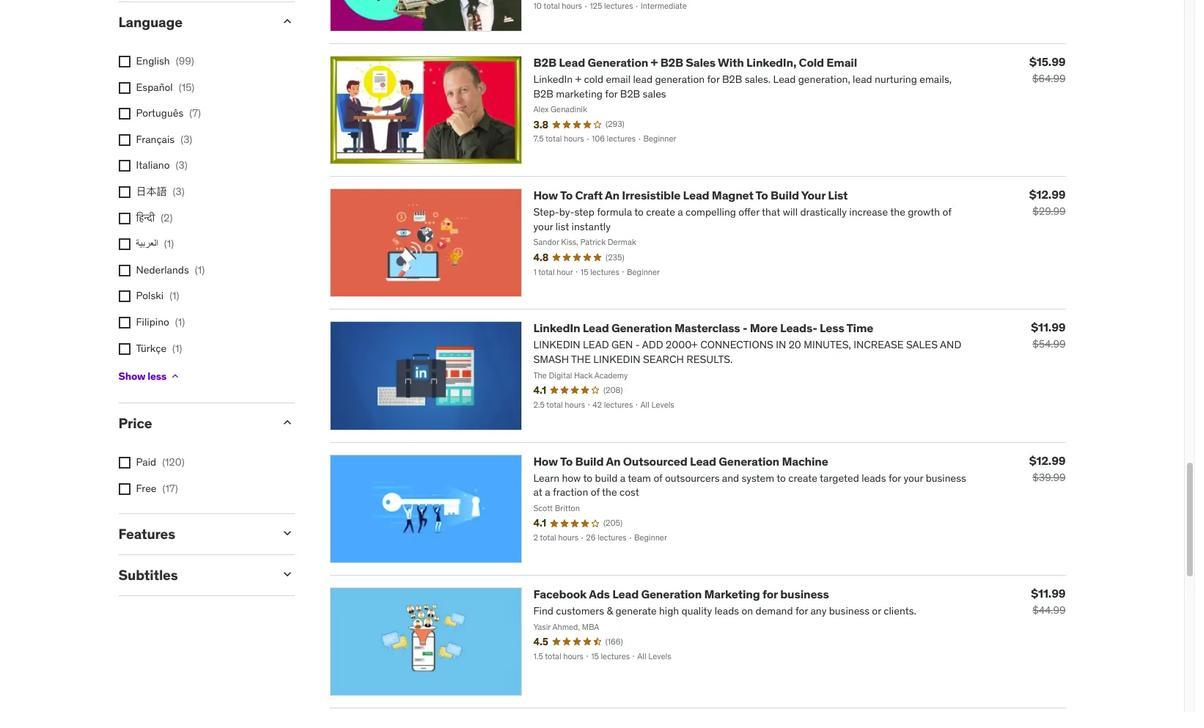 Task type: vqa. For each thing, say whether or not it's contained in the screenshot.
हिन्दी
yes



Task type: locate. For each thing, give the bounding box(es) containing it.
$12.99
[[1030, 187, 1066, 202], [1030, 453, 1066, 468]]

to
[[560, 188, 573, 202], [756, 188, 768, 202], [560, 454, 573, 468]]

marketing
[[705, 587, 760, 601]]

4 small image from the top
[[280, 567, 295, 582]]

build left your
[[771, 188, 799, 202]]

español
[[136, 80, 173, 94]]

(3) down (7) on the top left of the page
[[181, 133, 192, 146]]

0 vertical spatial $12.99
[[1030, 187, 1066, 202]]

xsmall image for filipino (1)
[[118, 317, 130, 329]]

language button
[[118, 13, 268, 31]]

(1) for filipino (1)
[[175, 315, 185, 329]]

(3) right "italiano"
[[176, 159, 188, 172]]

3 xsmall image from the top
[[118, 160, 130, 172]]

polski (1)
[[136, 289, 179, 303]]

generation
[[588, 55, 649, 70], [612, 321, 672, 335], [719, 454, 780, 468], [641, 587, 702, 601]]

how to craft an irresistible lead magnet to build your list link
[[534, 188, 848, 202]]

0 horizontal spatial build
[[575, 454, 604, 468]]

0 vertical spatial $11.99
[[1031, 320, 1066, 335]]

(120)
[[162, 456, 185, 469]]

small image
[[280, 14, 295, 29], [280, 415, 295, 430], [280, 526, 295, 541], [280, 567, 295, 582]]

xsmall image left filipino
[[118, 317, 130, 329]]

for
[[763, 587, 778, 601]]

1 vertical spatial $12.99
[[1030, 453, 1066, 468]]

हिन्दी (2)
[[136, 211, 173, 224]]

xsmall image left français
[[118, 134, 130, 146]]

日本語 (3)
[[136, 185, 185, 198]]

xsmall image left العربية
[[118, 239, 130, 250]]

price
[[118, 415, 152, 432]]

paid
[[136, 456, 156, 469]]

an left outsourced
[[606, 454, 621, 468]]

how to build an outsourced lead generation machine
[[534, 454, 829, 468]]

facebook ads lead generation marketing for business
[[534, 587, 829, 601]]

xsmall image left "italiano"
[[118, 160, 130, 172]]

show
[[118, 370, 145, 383]]

filipino
[[136, 315, 169, 329]]

(1) right polski
[[170, 289, 179, 303]]

$11.99
[[1031, 320, 1066, 335], [1031, 586, 1066, 601]]

xsmall image right less
[[169, 371, 181, 382]]

facebook ads lead generation marketing for business link
[[534, 587, 829, 601]]

(1) right nederlands
[[195, 263, 205, 276]]

small image for features
[[280, 526, 295, 541]]

$12.99 up '$39.99'
[[1030, 453, 1066, 468]]

2 how from the top
[[534, 454, 558, 468]]

2 xsmall image from the top
[[118, 82, 130, 94]]

0 vertical spatial how
[[534, 188, 558, 202]]

nederlands (1)
[[136, 263, 205, 276]]

1 horizontal spatial build
[[771, 188, 799, 202]]

an
[[605, 188, 620, 202], [606, 454, 621, 468]]

irresistible
[[622, 188, 681, 202]]

0 horizontal spatial b2b
[[534, 55, 557, 70]]

how to craft an irresistible lead magnet to build your list
[[534, 188, 848, 202]]

lead
[[559, 55, 585, 70], [683, 188, 710, 202], [583, 321, 609, 335], [690, 454, 717, 468], [613, 587, 639, 601]]

filipino (1)
[[136, 315, 185, 329]]

(1) right filipino
[[175, 315, 185, 329]]

xsmall image left nederlands
[[118, 265, 130, 276]]

linkedin,
[[747, 55, 797, 70]]

1 vertical spatial how
[[534, 454, 558, 468]]

2 b2b from the left
[[661, 55, 684, 70]]

features
[[118, 525, 175, 543]]

türkçe
[[136, 342, 167, 355]]

xsmall image left paid
[[118, 457, 130, 469]]

+
[[651, 55, 658, 70]]

$39.99
[[1033, 471, 1066, 484]]

magnet
[[712, 188, 754, 202]]

1 horizontal spatial b2b
[[661, 55, 684, 70]]

$29.99
[[1033, 205, 1066, 218]]

1 xsmall image from the top
[[118, 56, 130, 68]]

1 vertical spatial an
[[606, 454, 621, 468]]

(17)
[[162, 482, 178, 495]]

xsmall image left 日本語
[[118, 186, 130, 198]]

xsmall image left português
[[118, 108, 130, 120]]

0 vertical spatial build
[[771, 188, 799, 202]]

4 xsmall image from the top
[[118, 212, 130, 224]]

(1) right türkçe
[[172, 342, 182, 355]]

$12.99 for how to build an outsourced lead generation machine
[[1030, 453, 1066, 468]]

1 vertical spatial (3)
[[176, 159, 188, 172]]

$11.99 for facebook ads lead generation marketing for business
[[1031, 586, 1066, 601]]

business
[[781, 587, 829, 601]]

$11.99 $44.99
[[1031, 586, 1066, 617]]

xsmall image left español at the left top of page
[[118, 82, 130, 94]]

(1) for polski (1)
[[170, 289, 179, 303]]

xsmall image for العربية
[[118, 239, 130, 250]]

$11.99 up the "$44.99"
[[1031, 586, 1066, 601]]

less
[[148, 370, 167, 383]]

日本語
[[136, 185, 167, 198]]

xsmall image for español
[[118, 82, 130, 94]]

linkedin lead generation masterclass - more leads- less time
[[534, 321, 874, 335]]

xsmall image left türkçe
[[118, 343, 130, 355]]

(1) for العربية (1)
[[164, 237, 174, 250]]

(1) right العربية
[[164, 237, 174, 250]]

1 how from the top
[[534, 188, 558, 202]]

build
[[771, 188, 799, 202], [575, 454, 604, 468]]

to for how to craft an irresistible lead magnet to build your list
[[560, 188, 573, 202]]

features button
[[118, 525, 268, 543]]

3 small image from the top
[[280, 526, 295, 541]]

2 vertical spatial (3)
[[173, 185, 185, 198]]

b2b
[[534, 55, 557, 70], [661, 55, 684, 70]]

$44.99
[[1033, 604, 1066, 617]]

1 $12.99 from the top
[[1030, 187, 1066, 202]]

(3) for 日本語 (3)
[[173, 185, 185, 198]]

1 vertical spatial $11.99
[[1031, 586, 1066, 601]]

an right craft
[[605, 188, 620, 202]]

5 xsmall image from the top
[[118, 239, 130, 250]]

2 small image from the top
[[280, 415, 295, 430]]

2 $12.99 from the top
[[1030, 453, 1066, 468]]

العربية
[[136, 237, 158, 250]]

العربية (1)
[[136, 237, 174, 250]]

1 $11.99 from the top
[[1031, 320, 1066, 335]]

0 vertical spatial (3)
[[181, 133, 192, 146]]

xsmall image
[[118, 108, 130, 120], [118, 134, 130, 146], [118, 186, 130, 198], [118, 291, 130, 303], [118, 317, 130, 329], [118, 343, 130, 355], [169, 371, 181, 382], [118, 483, 130, 495]]

an for craft
[[605, 188, 620, 202]]

xsmall image left english
[[118, 56, 130, 68]]

ads
[[589, 587, 610, 601]]

to for how to build an outsourced lead generation machine
[[560, 454, 573, 468]]

xsmall image
[[118, 56, 130, 68], [118, 82, 130, 94], [118, 160, 130, 172], [118, 212, 130, 224], [118, 239, 130, 250], [118, 265, 130, 276], [118, 457, 130, 469]]

polski
[[136, 289, 164, 303]]

7 xsmall image from the top
[[118, 457, 130, 469]]

generation left machine
[[719, 454, 780, 468]]

-
[[743, 321, 748, 335]]

italiano
[[136, 159, 170, 172]]

how for how to craft an irresistible lead magnet to build your list
[[534, 188, 558, 202]]

$11.99 up $54.99
[[1031, 320, 1066, 335]]

(3) right 日本語
[[173, 185, 185, 198]]

xsmall image left हिन्दी
[[118, 212, 130, 224]]

how
[[534, 188, 558, 202], [534, 454, 558, 468]]

0 vertical spatial an
[[605, 188, 620, 202]]

$12.99 up '$29.99'
[[1030, 187, 1066, 202]]

language
[[118, 13, 183, 31]]

xsmall image left free
[[118, 483, 130, 495]]

less
[[820, 321, 845, 335]]

build left outsourced
[[575, 454, 604, 468]]

(3)
[[181, 133, 192, 146], [176, 159, 188, 172], [173, 185, 185, 198]]

1 small image from the top
[[280, 14, 295, 29]]

$15.99 $64.99
[[1030, 54, 1066, 85]]

(1)
[[164, 237, 174, 250], [195, 263, 205, 276], [170, 289, 179, 303], [175, 315, 185, 329], [172, 342, 182, 355]]

xsmall image for 日本語 (3)
[[118, 186, 130, 198]]

2 $11.99 from the top
[[1031, 586, 1066, 601]]

generation left masterclass
[[612, 321, 672, 335]]

how to build an outsourced lead generation machine link
[[534, 454, 829, 468]]

xsmall image left polski
[[118, 291, 130, 303]]

xsmall image for english
[[118, 56, 130, 68]]

6 xsmall image from the top
[[118, 265, 130, 276]]



Task type: describe. For each thing, give the bounding box(es) containing it.
subtitles button
[[118, 566, 268, 584]]

español (15)
[[136, 80, 195, 94]]

français
[[136, 133, 175, 146]]

list
[[828, 188, 848, 202]]

sales
[[686, 55, 716, 70]]

generation left marketing at bottom right
[[641, 587, 702, 601]]

$64.99
[[1033, 72, 1066, 85]]

small image for price
[[280, 415, 295, 430]]

xsmall image for türkçe (1)
[[118, 343, 130, 355]]

(3) for italiano (3)
[[176, 159, 188, 172]]

machine
[[782, 454, 829, 468]]

outsourced
[[623, 454, 688, 468]]

(3) for français (3)
[[181, 133, 192, 146]]

how for how to build an outsourced lead generation machine
[[534, 454, 558, 468]]

more
[[750, 321, 778, 335]]

paid (120)
[[136, 456, 185, 469]]

free
[[136, 482, 157, 495]]

français (3)
[[136, 133, 192, 146]]

italiano (3)
[[136, 159, 188, 172]]

craft
[[575, 188, 603, 202]]

b2b lead generation + b2b sales with linkedin, cold email link
[[534, 55, 857, 70]]

(7)
[[189, 107, 201, 120]]

email
[[827, 55, 857, 70]]

time
[[847, 321, 874, 335]]

xsmall image for हिन्दी
[[118, 212, 130, 224]]

xsmall image for nederlands
[[118, 265, 130, 276]]

xsmall image for português (7)
[[118, 108, 130, 120]]

english
[[136, 54, 170, 68]]

english (99)
[[136, 54, 194, 68]]

(1) for türkçe (1)
[[172, 342, 182, 355]]

show less button
[[118, 362, 181, 391]]

$11.99 for linkedin lead generation masterclass - more leads- less time
[[1031, 320, 1066, 335]]

हिन्दी
[[136, 211, 155, 224]]

xsmall image inside the show less button
[[169, 371, 181, 382]]

xsmall image for polski (1)
[[118, 291, 130, 303]]

xsmall image for italiano
[[118, 160, 130, 172]]

xsmall image for français (3)
[[118, 134, 130, 146]]

with
[[718, 55, 744, 70]]

an for build
[[606, 454, 621, 468]]

subtitles
[[118, 566, 178, 584]]

(2)
[[161, 211, 173, 224]]

türkçe (1)
[[136, 342, 182, 355]]

português (7)
[[136, 107, 201, 120]]

1 vertical spatial build
[[575, 454, 604, 468]]

xsmall image for free (17)
[[118, 483, 130, 495]]

linkedin lead generation masterclass - more leads- less time link
[[534, 321, 874, 335]]

nederlands
[[136, 263, 189, 276]]

(15)
[[179, 80, 195, 94]]

$11.99 $54.99
[[1031, 320, 1066, 351]]

1 b2b from the left
[[534, 55, 557, 70]]

português
[[136, 107, 184, 120]]

masterclass
[[675, 321, 741, 335]]

$54.99
[[1033, 338, 1066, 351]]

$12.99 $39.99
[[1030, 453, 1066, 484]]

linkedin
[[534, 321, 580, 335]]

your
[[802, 188, 826, 202]]

leads-
[[780, 321, 818, 335]]

small image for subtitles
[[280, 567, 295, 582]]

price button
[[118, 415, 268, 432]]

b2b lead generation + b2b sales with linkedin, cold email
[[534, 55, 857, 70]]

xsmall image for paid
[[118, 457, 130, 469]]

generation left + on the top right
[[588, 55, 649, 70]]

(99)
[[176, 54, 194, 68]]

small image for language
[[280, 14, 295, 29]]

facebook
[[534, 587, 587, 601]]

$15.99
[[1030, 54, 1066, 69]]

$12.99 $29.99
[[1030, 187, 1066, 218]]

cold
[[799, 55, 824, 70]]

free (17)
[[136, 482, 178, 495]]

(1) for nederlands (1)
[[195, 263, 205, 276]]

$12.99 for how to craft an irresistible lead magnet to build your list
[[1030, 187, 1066, 202]]

show less
[[118, 370, 167, 383]]



